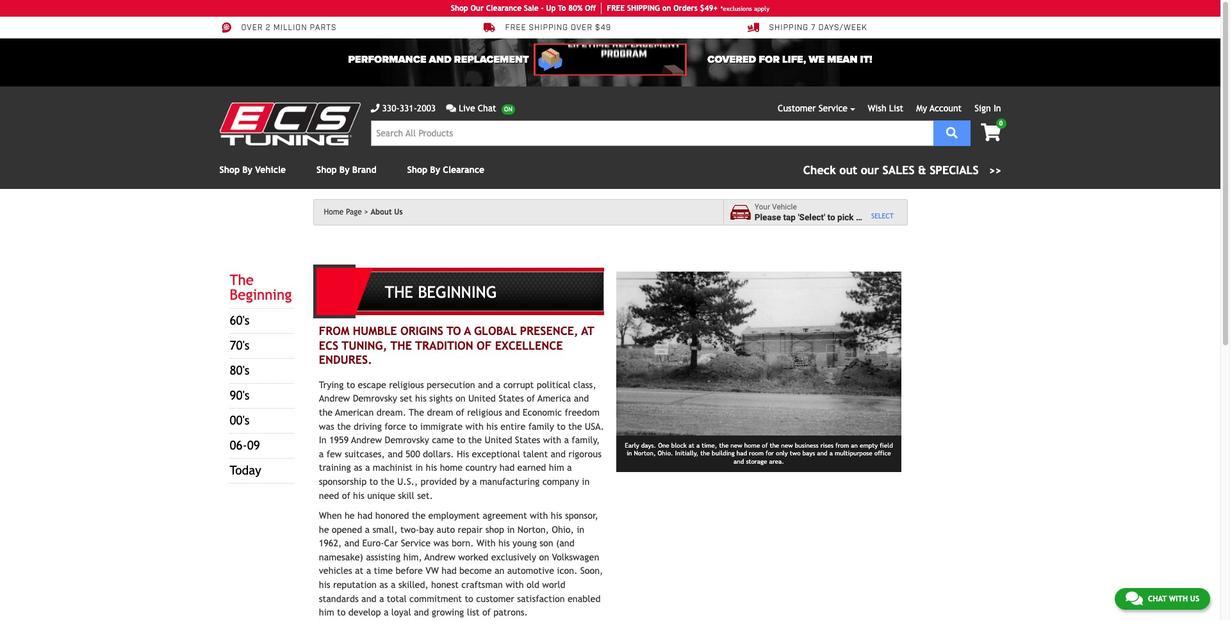 Task type: locate. For each thing, give the bounding box(es) containing it.
him up company
[[549, 462, 564, 473]]

on right ping
[[663, 4, 671, 13]]

norton, for ohio.
[[634, 450, 656, 457]]

honest
[[431, 580, 459, 590]]

time
[[374, 566, 393, 577]]

clearance for our
[[486, 4, 522, 13]]

as inside when he had honored the employment agreement with his sponsor, he opened a small, two-bay auto       repair shop in norton, ohio, in 1962, and euro-car service was born. with his young son       (and namesake) assisting him, andrew worked exclusively on volkswagen vehicles at a time before       vw had become an automotive icon. soon, his reputation as a skilled, honest craftsman with old       world standards and a total commitment to customer satisfaction enabled him to develop a loyal       and growing list of patrons.
[[380, 580, 388, 590]]

service inside dropdown button
[[819, 103, 848, 113]]

our
[[471, 4, 484, 13]]

0 horizontal spatial was
[[319, 421, 335, 432]]

beginning up 60's link
[[230, 287, 292, 303]]

&
[[919, 163, 927, 177]]

a left the family,
[[564, 435, 569, 446]]

exceptional
[[472, 449, 520, 459]]

0 horizontal spatial him
[[319, 607, 334, 618]]

specials
[[930, 163, 979, 177]]

an inside the early days. one block at a time, the new home of the new business rises from an        empty field in norton, ohio. initially, the building had room for only two bays and a        multipurpose office and storage area.
[[851, 442, 858, 449]]

0 horizontal spatial clearance
[[443, 165, 485, 175]]

shop by vehicle link
[[220, 165, 286, 175]]

1 vertical spatial he
[[319, 524, 329, 535]]

norton, up 'young'
[[518, 524, 549, 535]]

to up unique
[[370, 476, 378, 487]]

as down the time
[[380, 580, 388, 590]]

norton, inside when he had honored the employment agreement with his sponsor, he opened a small, two-bay auto       repair shop in norton, ohio, in 1962, and euro-car service was born. with his young son       (and namesake) assisting him, andrew worked exclusively on volkswagen vehicles at a time before       vw had become an automotive icon. soon, his reputation as a skilled, honest craftsman with old       world standards and a total commitment to customer satisfaction enabled him to develop a loyal       and growing list of patrons.
[[518, 524, 549, 535]]

0 vertical spatial states
[[499, 393, 524, 404]]

and down "opened"
[[345, 538, 360, 549]]

field
[[880, 442, 893, 449]]

0 vertical spatial clearance
[[486, 4, 522, 13]]

immigrate
[[421, 421, 463, 432]]

0 vertical spatial service
[[819, 103, 848, 113]]

was down auto
[[434, 538, 449, 549]]

1 horizontal spatial at
[[582, 324, 595, 338]]

he up 1962,
[[319, 524, 329, 535]]

1 by from the left
[[242, 165, 253, 175]]

1 horizontal spatial the beginning
[[385, 284, 497, 302]]

00's link
[[230, 414, 250, 428]]

in right sign
[[994, 103, 1002, 113]]

corrupt
[[504, 379, 534, 390]]

0 horizontal spatial at
[[355, 566, 364, 577]]

by for brand
[[340, 165, 350, 175]]

0 vertical spatial home
[[745, 442, 760, 449]]

0 vertical spatial as
[[354, 462, 363, 473]]

was inside trying to escape religious persecution and a corrupt political class, andrew demrovsky set his sights on united states of america and the       american dream. the dream of religious and economic freedom was the driving       force to immigrate with his entire family to the usa. in 1959 andrew       demrovsky came to the united states with a family, a few suitcases, and       500 dollars. his exceptional talent and rigorous training as a machinist       in his home country had earned him a sponsorship to the u.s., provided by       a manufacturing company in need of his unique skill set.
[[319, 421, 335, 432]]

he up "opened"
[[345, 510, 355, 521]]

set
[[400, 393, 413, 404]]

1 horizontal spatial as
[[380, 580, 388, 590]]

1 vertical spatial andrew
[[351, 435, 382, 446]]

of up economic in the bottom left of the page
[[527, 393, 535, 404]]

country
[[466, 462, 497, 473]]

0 horizontal spatial in
[[319, 435, 327, 446]]

1 vertical spatial norton,
[[518, 524, 549, 535]]

1 horizontal spatial religious
[[467, 407, 502, 418]]

sign in
[[975, 103, 1002, 113]]

demrovsky up 500
[[385, 435, 429, 446]]

states up talent
[[515, 435, 541, 446]]

0 vertical spatial he
[[345, 510, 355, 521]]

0 horizontal spatial religious
[[389, 379, 424, 390]]

60's link
[[230, 314, 250, 328]]

ecs tuning image
[[220, 103, 361, 146]]

chat right live on the top left
[[478, 103, 497, 113]]

new up only on the bottom of page
[[782, 442, 793, 449]]

1 vertical spatial in
[[319, 435, 327, 446]]

home up the room
[[745, 442, 760, 449]]

by for vehicle
[[242, 165, 253, 175]]

over
[[571, 23, 593, 33]]

at right presence, at the left bottom of the page
[[582, 324, 595, 338]]

with left old
[[506, 580, 524, 590]]

by down 2003
[[430, 165, 440, 175]]

account
[[930, 103, 962, 113]]

had up honest
[[442, 566, 457, 577]]

force
[[385, 421, 406, 432]]

norton, for ohio,
[[518, 524, 549, 535]]

before
[[396, 566, 423, 577]]

about
[[371, 208, 392, 217]]

2 new from the left
[[782, 442, 793, 449]]

live
[[459, 103, 475, 113]]

0 horizontal spatial an
[[495, 566, 505, 577]]

old
[[527, 580, 540, 590]]

enabled
[[568, 593, 601, 604]]

an inside when he had honored the employment agreement with his sponsor, he opened a small, two-bay auto       repair shop in norton, ohio, in 1962, and euro-car service was born. with his young son       (and namesake) assisting him, andrew worked exclusively on volkswagen vehicles at a time before       vw had become an automotive icon. soon, his reputation as a skilled, honest craftsman with old       world standards and a total commitment to customer satisfaction enabled him to develop a loyal       and growing list of patrons.
[[495, 566, 505, 577]]

to right trying
[[347, 379, 355, 390]]

1 vertical spatial as
[[380, 580, 388, 590]]

1 vertical spatial home
[[440, 462, 463, 473]]

trying to escape religious persecution and a corrupt political class, andrew demrovsky set his sights on united states of america and the       american dream. the dream of religious and economic freedom was the driving       force to immigrate with his entire family to the usa. in 1959 andrew       demrovsky came to the united states with a family, a few suitcases, and       500 dollars. his exceptional talent and rigorous training as a machinist       in his home country had earned him a sponsorship to the u.s., provided by       a manufacturing company in need of his unique skill set.
[[319, 379, 604, 501]]

0 horizontal spatial by
[[242, 165, 253, 175]]

1 vertical spatial on
[[456, 393, 466, 404]]

0 horizontal spatial home
[[440, 462, 463, 473]]

1 vertical spatial vehicle
[[772, 203, 797, 212]]

orders
[[674, 4, 698, 13]]

shop
[[451, 4, 468, 13], [220, 165, 240, 175], [317, 165, 337, 175], [407, 165, 428, 175]]

a right "pick"
[[856, 212, 861, 222]]

clearance down live on the top left
[[443, 165, 485, 175]]

2 horizontal spatial by
[[430, 165, 440, 175]]

religious up the set
[[389, 379, 424, 390]]

1 vertical spatial clearance
[[443, 165, 485, 175]]

in
[[994, 103, 1002, 113], [319, 435, 327, 446]]

brand
[[352, 165, 377, 175]]

the up bay on the bottom of the page
[[412, 510, 426, 521]]

in left the 1959
[[319, 435, 327, 446]]

3 by from the left
[[430, 165, 440, 175]]

a up tradition
[[464, 324, 471, 338]]

on inside when he had honored the employment agreement with his sponsor, he opened a small, two-bay auto       repair shop in norton, ohio, in 1962, and euro-car service was born. with his young son       (and namesake) assisting him, andrew worked exclusively on volkswagen vehicles at a time before       vw had become an automotive icon. soon, his reputation as a skilled, honest craftsman with old       world standards and a total commitment to customer satisfaction enabled him to develop a loyal       and growing list of patrons.
[[539, 552, 549, 563]]

on
[[663, 4, 671, 13], [456, 393, 466, 404], [539, 552, 549, 563]]

1 horizontal spatial him
[[549, 462, 564, 473]]

2 vertical spatial at
[[355, 566, 364, 577]]

vehicle up the tap
[[772, 203, 797, 212]]

for
[[759, 53, 780, 66]]

agreement
[[483, 510, 527, 521]]

2 horizontal spatial on
[[663, 4, 671, 13]]

him inside when he had honored the employment agreement with his sponsor, he opened a small, two-bay auto       repair shop in norton, ohio, in 1962, and euro-car service was born. with his young son       (and namesake) assisting him, andrew worked exclusively on volkswagen vehicles at a time before       vw had become an automotive icon. soon, his reputation as a skilled, honest craftsman with old       world standards and a total commitment to customer satisfaction enabled him to develop a loyal       and growing list of patrons.
[[319, 607, 334, 618]]

tradition
[[415, 339, 474, 352]]

0 vertical spatial an
[[851, 442, 858, 449]]

in down early
[[627, 450, 632, 457]]

covered for life, we mean it!
[[708, 53, 873, 66]]

1 horizontal spatial was
[[434, 538, 449, 549]]

0 vertical spatial vehicle
[[255, 165, 286, 175]]

was up the 1959
[[319, 421, 335, 432]]

vw
[[426, 566, 439, 577]]

his down 'vehicles'
[[319, 580, 330, 590]]

2 vertical spatial on
[[539, 552, 549, 563]]

1 horizontal spatial on
[[539, 552, 549, 563]]

2 by from the left
[[340, 165, 350, 175]]

commitment
[[410, 593, 462, 604]]

the inside when he had honored the employment agreement with his sponsor, he opened a small, two-bay auto       repair shop in norton, ohio, in 1962, and euro-car service was born. with his young son       (and namesake) assisting him, andrew worked exclusively on volkswagen vehicles at a time before       vw had become an automotive icon. soon, his reputation as a skilled, honest craftsman with old       world standards and a total commitment to customer satisfaction enabled him to develop a loyal       and growing list of patrons.
[[412, 510, 426, 521]]

0 horizontal spatial us
[[394, 208, 403, 217]]

us right about
[[394, 208, 403, 217]]

0 horizontal spatial as
[[354, 462, 363, 473]]

1 horizontal spatial andrew
[[351, 435, 382, 446]]

shopping cart image
[[981, 124, 1002, 142]]

0 vertical spatial at
[[582, 324, 595, 338]]

0 horizontal spatial on
[[456, 393, 466, 404]]

1 vertical spatial an
[[495, 566, 505, 577]]

0 vertical spatial norton,
[[634, 450, 656, 457]]

economic
[[523, 407, 562, 418]]

by down ecs tuning image
[[242, 165, 253, 175]]

0 vertical spatial chat
[[478, 103, 497, 113]]

service inside when he had honored the employment agreement with his sponsor, he opened a small, two-bay auto       repair shop in norton, ohio, in 1962, and euro-car service was born. with his young son       (and namesake) assisting him, andrew worked exclusively on volkswagen vehicles at a time before       vw had become an automotive icon. soon, his reputation as a skilled, honest craftsman with old       world standards and a total commitment to customer satisfaction enabled him to develop a loyal       and growing list of patrons.
[[401, 538, 431, 549]]

the inside from humble origins to a global presence, at ecs tuning, the tradition of excellence endures.
[[391, 339, 412, 352]]

0 horizontal spatial norton,
[[518, 524, 549, 535]]

vehicle down ecs tuning image
[[255, 165, 286, 175]]

him,
[[404, 552, 422, 563]]

on down persecution
[[456, 393, 466, 404]]

shop by vehicle
[[220, 165, 286, 175]]

1 horizontal spatial home
[[745, 442, 760, 449]]

had
[[737, 450, 747, 457], [500, 462, 515, 473], [358, 510, 373, 521], [442, 566, 457, 577]]

shop inside "link"
[[451, 4, 468, 13]]

had up the manufacturing
[[500, 462, 515, 473]]

an down exclusively
[[495, 566, 505, 577]]

0 horizontal spatial beginning
[[230, 287, 292, 303]]

of up for at the bottom
[[762, 442, 768, 449]]

shop our clearance sale - up to 80% off
[[451, 4, 596, 13]]

pick
[[838, 212, 854, 222]]

was inside when he had honored the employment agreement with his sponsor, he opened a small, two-bay auto       repair shop in norton, ohio, in 1962, and euro-car service was born. with his young son       (and namesake) assisting him, andrew worked exclusively on volkswagen vehicles at a time before       vw had become an automotive icon. soon, his reputation as a skilled, honest craftsman with old       world standards and a total commitment to customer satisfaction enabled him to develop a loyal       and growing list of patrons.
[[434, 538, 449, 549]]

2 horizontal spatial at
[[689, 442, 695, 449]]

tuning,
[[342, 339, 387, 352]]

united up "exceptional"
[[485, 435, 512, 446]]

to inside from humble origins to a global presence, at ecs tuning, the tradition of excellence endures.
[[447, 324, 461, 338]]

skilled,
[[399, 580, 429, 590]]

by left "brand"
[[340, 165, 350, 175]]

chat right comments image at the right of the page
[[1149, 595, 1167, 604]]

by
[[242, 165, 253, 175], [340, 165, 350, 175], [430, 165, 440, 175]]

in inside the early days. one block at a time, the new home of the new business rises from an        empty field in norton, ohio. initially, the building had room for only two bays and a        multipurpose office and storage area.
[[627, 450, 632, 457]]

shop for shop by clearance
[[407, 165, 428, 175]]

building
[[712, 450, 735, 457]]

0 horizontal spatial new
[[731, 442, 743, 449]]

1 horizontal spatial new
[[782, 442, 793, 449]]

0 horizontal spatial service
[[401, 538, 431, 549]]

on down 'son'
[[539, 552, 549, 563]]

to right family
[[557, 421, 566, 432]]

*exclusions
[[721, 5, 752, 12]]

a down rises
[[830, 450, 833, 457]]

soon,
[[581, 566, 603, 577]]

the down the set
[[409, 407, 424, 418]]

with
[[466, 421, 484, 432], [543, 435, 562, 446], [530, 510, 548, 521], [506, 580, 524, 590], [1170, 595, 1189, 604]]

global
[[474, 324, 517, 338]]

my account link
[[917, 103, 962, 113]]

united down persecution
[[469, 393, 496, 404]]

of inside the early days. one block at a time, the new home of the new business rises from an        empty field in norton, ohio. initially, the building had room for only two bays and a        multipurpose office and storage area.
[[762, 442, 768, 449]]

had left the room
[[737, 450, 747, 457]]

him down standards
[[319, 607, 334, 618]]

90's link
[[230, 389, 250, 403]]

on inside trying to escape religious persecution and a corrupt political class, andrew demrovsky set his sights on united states of america and the       american dream. the dream of religious and economic freedom was the driving       force to immigrate with his entire family to the usa. in 1959 andrew       demrovsky came to the united states with a family, a few suitcases, and       500 dollars. his exceptional talent and rigorous training as a machinist       in his home country had earned him a sponsorship to the u.s., provided by       a manufacturing company in need of his unique skill set.
[[456, 393, 466, 404]]

to up tradition
[[447, 324, 461, 338]]

1 horizontal spatial norton,
[[634, 450, 656, 457]]

family,
[[572, 435, 600, 446]]

of down global
[[477, 339, 492, 352]]

1 vertical spatial service
[[401, 538, 431, 549]]

'select'
[[798, 212, 826, 222]]

one
[[658, 442, 670, 449]]

1 horizontal spatial us
[[1191, 595, 1200, 604]]

at inside when he had honored the employment agreement with his sponsor, he opened a small, two-bay auto       repair shop in norton, ohio, in 1962, and euro-car service was born. with his young son       (and namesake) assisting him, andrew worked exclusively on volkswagen vehicles at a time before       vw had become an automotive icon. soon, his reputation as a skilled, honest craftsman with old       world standards and a total commitment to customer satisfaction enabled him to develop a loyal       and growing list of patrons.
[[355, 566, 364, 577]]

list
[[467, 607, 480, 618]]

demrovsky down escape
[[353, 393, 397, 404]]

states down corrupt
[[499, 393, 524, 404]]

0 vertical spatial andrew
[[319, 393, 350, 404]]

a inside your vehicle please tap 'select' to pick a vehicle
[[856, 212, 861, 222]]

0 vertical spatial was
[[319, 421, 335, 432]]

norton, down days.
[[634, 450, 656, 457]]

1 horizontal spatial chat
[[1149, 595, 1167, 604]]

1 horizontal spatial service
[[819, 103, 848, 113]]

1 vertical spatial him
[[319, 607, 334, 618]]

2 horizontal spatial andrew
[[425, 552, 456, 563]]

andrew down trying
[[319, 393, 350, 404]]

vehicle inside your vehicle please tap 'select' to pick a vehicle
[[772, 203, 797, 212]]

political
[[537, 379, 571, 390]]

0 horizontal spatial chat
[[478, 103, 497, 113]]

1 horizontal spatial by
[[340, 165, 350, 175]]

a up total
[[391, 580, 396, 590]]

norton,
[[634, 450, 656, 457], [518, 524, 549, 535]]

clearance up the free
[[486, 4, 522, 13]]

free shipping over $49
[[505, 23, 612, 33]]

norton, inside the early days. one block at a time, the new home of the new business rises from an        empty field in norton, ohio. initially, the building had room for only two bays and a        multipurpose office and storage area.
[[634, 450, 656, 457]]

1 horizontal spatial he
[[345, 510, 355, 521]]

2 vertical spatial andrew
[[425, 552, 456, 563]]

honored
[[376, 510, 409, 521]]

chat inside 'link'
[[478, 103, 497, 113]]

at up reputation
[[355, 566, 364, 577]]

empty
[[860, 442, 878, 449]]

the beginning up 60's link
[[230, 272, 292, 303]]

chat
[[478, 103, 497, 113], [1149, 595, 1167, 604]]

religious up entire
[[467, 407, 502, 418]]

330-
[[382, 103, 400, 113]]

by for clearance
[[430, 165, 440, 175]]

the down origins
[[391, 339, 412, 352]]

the down time,
[[701, 450, 710, 457]]

of right list
[[483, 607, 491, 618]]

1 horizontal spatial vehicle
[[772, 203, 797, 212]]

to
[[828, 212, 836, 222], [447, 324, 461, 338], [347, 379, 355, 390], [409, 421, 418, 432], [557, 421, 566, 432], [457, 435, 466, 446], [370, 476, 378, 487], [465, 593, 474, 604], [337, 607, 346, 618]]

in
[[627, 450, 632, 457], [416, 462, 423, 473], [582, 476, 590, 487], [507, 524, 515, 535], [577, 524, 585, 535]]

machinist
[[373, 462, 413, 473]]

1 horizontal spatial in
[[994, 103, 1002, 113]]

with up his
[[466, 421, 484, 432]]

and up entire
[[505, 407, 520, 418]]

need
[[319, 490, 339, 501]]

list
[[890, 103, 904, 113]]

provided
[[421, 476, 457, 487]]

home inside the early days. one block at a time, the new home of the new business rises from an        empty field in norton, ohio. initially, the building had room for only two bays and a        multipurpose office and storage area.
[[745, 442, 760, 449]]

to right force
[[409, 421, 418, 432]]

clearance inside shop our clearance sale - up to 80% off "link"
[[486, 4, 522, 13]]

1 horizontal spatial an
[[851, 442, 858, 449]]

1 vertical spatial us
[[1191, 595, 1200, 604]]

1 vertical spatial united
[[485, 435, 512, 446]]

90's
[[230, 389, 250, 403]]

to left "pick"
[[828, 212, 836, 222]]

1 vertical spatial was
[[434, 538, 449, 549]]

humble
[[353, 324, 397, 338]]

1 horizontal spatial clearance
[[486, 4, 522, 13]]

7
[[811, 23, 816, 33]]

the
[[391, 339, 412, 352], [319, 407, 333, 418], [337, 421, 351, 432], [569, 421, 582, 432], [468, 435, 482, 446], [720, 442, 729, 449], [770, 442, 780, 449], [701, 450, 710, 457], [381, 476, 395, 487], [412, 510, 426, 521]]

with right comments image at the right of the page
[[1170, 595, 1189, 604]]

his left entire
[[487, 421, 498, 432]]

clearance for by
[[443, 165, 485, 175]]

days.
[[641, 442, 656, 449]]

andrew
[[319, 393, 350, 404], [351, 435, 382, 446], [425, 552, 456, 563]]

the inside trying to escape religious persecution and a corrupt political class, andrew demrovsky set his sights on united states of america and the       american dream. the dream of religious and economic freedom was the driving       force to immigrate with his entire family to the usa. in 1959 andrew       demrovsky came to the united states with a family, a few suitcases, and       500 dollars. his exceptional talent and rigorous training as a machinist       in his home country had earned him a sponsorship to the u.s., provided by       a manufacturing company in need of his unique skill set.
[[409, 407, 424, 418]]

world
[[542, 580, 566, 590]]

it!
[[861, 53, 873, 66]]

trying
[[319, 379, 344, 390]]

in right company
[[582, 476, 590, 487]]

bay
[[419, 524, 434, 535]]

shop by brand link
[[317, 165, 377, 175]]

$49+
[[700, 4, 718, 13]]

performance
[[348, 53, 427, 66]]

of inside from humble origins to a global presence, at ecs tuning, the tradition of excellence endures.
[[477, 339, 492, 352]]

0 vertical spatial him
[[549, 462, 564, 473]]

0 vertical spatial religious
[[389, 379, 424, 390]]

us right comments image at the right of the page
[[1191, 595, 1200, 604]]

1959
[[329, 435, 349, 446]]

service up him,
[[401, 538, 431, 549]]

1 vertical spatial at
[[689, 442, 695, 449]]

a left few
[[319, 449, 324, 459]]

vehicle
[[863, 212, 891, 222]]

comments image
[[1126, 591, 1143, 606]]

the up 60's
[[230, 272, 254, 289]]



Task type: describe. For each thing, give the bounding box(es) containing it.
ping
[[643, 4, 660, 13]]

select link
[[872, 212, 894, 221]]

330-331-2003
[[382, 103, 436, 113]]

we
[[809, 53, 825, 66]]

a up company
[[567, 462, 572, 473]]

the up building
[[720, 442, 729, 449]]

search image
[[947, 127, 958, 138]]

80's
[[230, 364, 250, 378]]

and up develop at left bottom
[[362, 593, 377, 604]]

1 vertical spatial religious
[[467, 407, 502, 418]]

0 horizontal spatial vehicle
[[255, 165, 286, 175]]

set.
[[417, 490, 433, 501]]

in down sponsor,
[[577, 524, 585, 535]]

free
[[505, 23, 527, 33]]

60's
[[230, 314, 250, 328]]

to down standards
[[337, 607, 346, 618]]

usa.
[[585, 421, 604, 432]]

and right talent
[[551, 449, 566, 459]]

today link
[[230, 464, 261, 478]]

automotive
[[508, 566, 554, 577]]

vehicles
[[319, 566, 352, 577]]

a right by
[[472, 476, 477, 487]]

in inside trying to escape religious persecution and a corrupt political class, andrew demrovsky set his sights on united states of america and the       american dream. the dream of religious and economic freedom was the driving       force to immigrate with his entire family to the usa. in 1959 andrew       demrovsky came to the united states with a family, a few suitcases, and       500 dollars. his exceptional talent and rigorous training as a machinist       in his home country had earned him a sponsorship to the u.s., provided by       a manufacturing company in need of his unique skill set.
[[319, 435, 327, 446]]

two-
[[401, 524, 419, 535]]

a left corrupt
[[496, 379, 501, 390]]

ecs
[[319, 339, 339, 352]]

off
[[585, 4, 596, 13]]

a up euro-
[[365, 524, 370, 535]]

the down freedom
[[569, 421, 582, 432]]

opened
[[332, 524, 362, 535]]

family
[[529, 421, 554, 432]]

the up his
[[468, 435, 482, 446]]

to up his
[[457, 435, 466, 446]]

ohio.
[[658, 450, 674, 457]]

excellence
[[495, 339, 563, 352]]

repair
[[458, 524, 483, 535]]

his down dollars.
[[426, 462, 437, 473]]

the down machinist
[[381, 476, 395, 487]]

time,
[[702, 442, 718, 449]]

home page link
[[324, 208, 368, 217]]

select
[[872, 212, 894, 220]]

1962,
[[319, 538, 342, 549]]

a inside from humble origins to a global presence, at ecs tuning, the tradition of excellence endures.
[[464, 324, 471, 338]]

free
[[607, 4, 625, 13]]

2
[[266, 23, 271, 33]]

shop by clearance link
[[407, 165, 485, 175]]

shop for shop by brand
[[317, 165, 337, 175]]

had inside the early days. one block at a time, the new home of the new business rises from an        empty field in norton, ohio. initially, the building had room for only two bays and a        multipurpose office and storage area.
[[737, 450, 747, 457]]

and left corrupt
[[478, 379, 493, 390]]

the inside the beginning
[[230, 272, 254, 289]]

talent
[[523, 449, 548, 459]]

80's link
[[230, 364, 250, 378]]

standards
[[319, 593, 359, 604]]

over 2 million parts
[[241, 23, 337, 33]]

training
[[319, 462, 351, 473]]

0 link
[[971, 119, 1007, 143]]

at inside the early days. one block at a time, the new home of the new business rises from an        empty field in norton, ohio. initially, the building had room for only two bays and a        multipurpose office and storage area.
[[689, 442, 695, 449]]

to inside your vehicle please tap 'select' to pick a vehicle
[[828, 212, 836, 222]]

1 vertical spatial states
[[515, 435, 541, 446]]

parts
[[310, 23, 337, 33]]

-
[[541, 4, 544, 13]]

shop
[[486, 524, 505, 535]]

at inside from humble origins to a global presence, at ecs tuning, the tradition of excellence endures.
[[582, 324, 595, 338]]

bays
[[803, 450, 816, 457]]

andrew inside when he had honored the employment agreement with his sponsor, he opened a small, two-bay auto       repair shop in norton, ohio, in 1962, and euro-car service was born. with his young son       (and namesake) assisting him, andrew worked exclusively on volkswagen vehicles at a time before       vw had become an automotive icon. soon, his reputation as a skilled, honest craftsman with old       world standards and a total commitment to customer satisfaction enabled him to develop a loyal       and growing list of patrons.
[[425, 552, 456, 563]]

small,
[[373, 524, 398, 535]]

your
[[755, 203, 771, 212]]

1 vertical spatial demrovsky
[[385, 435, 429, 446]]

block
[[672, 442, 687, 449]]

the up origins
[[385, 284, 413, 302]]

a left total
[[379, 593, 384, 604]]

and down building
[[734, 458, 744, 465]]

sales
[[883, 163, 915, 177]]

his right the set
[[415, 393, 427, 404]]

the beginning link
[[230, 272, 292, 303]]

chat with us
[[1149, 595, 1200, 604]]

room
[[749, 450, 764, 457]]

1 new from the left
[[731, 442, 743, 449]]

assisting
[[366, 552, 401, 563]]

shop for shop our clearance sale - up to 80% off
[[451, 4, 468, 13]]

his down sponsorship
[[353, 490, 365, 501]]

earned
[[518, 462, 546, 473]]

his up ohio,
[[551, 510, 563, 521]]

0 horizontal spatial he
[[319, 524, 329, 535]]

wish
[[868, 103, 887, 113]]

with up 'son'
[[530, 510, 548, 521]]

Search text field
[[371, 121, 934, 146]]

dollars.
[[423, 449, 454, 459]]

sales & specials link
[[804, 162, 1002, 179]]

of right dream
[[456, 407, 465, 418]]

the up the 1959
[[337, 421, 351, 432]]

storage
[[746, 458, 768, 465]]

customer service
[[778, 103, 848, 113]]

sales & specials
[[883, 163, 979, 177]]

comments image
[[446, 104, 456, 113]]

a left time,
[[697, 442, 700, 449]]

free shipping over $49 link
[[484, 22, 612, 33]]

area.
[[769, 458, 785, 465]]

rises
[[821, 442, 834, 449]]

0 vertical spatial us
[[394, 208, 403, 217]]

$49
[[595, 23, 612, 33]]

and down commitment
[[414, 607, 429, 618]]

00's
[[230, 414, 250, 428]]

sign in link
[[975, 103, 1002, 113]]

0 vertical spatial on
[[663, 4, 671, 13]]

home inside trying to escape religious persecution and a corrupt political class, andrew demrovsky set his sights on united states of america and the       american dream. the dream of religious and economic freedom was the driving       force to immigrate with his entire family to the usa. in 1959 andrew       demrovsky came to the united states with a family, a few suitcases, and       500 dollars. his exceptional talent and rigorous training as a machinist       in his home country had earned him a sponsorship to the u.s., provided by       a manufacturing company in need of his unique skill set.
[[440, 462, 463, 473]]

to up list
[[465, 593, 474, 604]]

multipurpose
[[835, 450, 873, 457]]

lifetime replacement program banner image
[[534, 44, 687, 76]]

shop our clearance sale - up to 80% off link
[[451, 3, 602, 14]]

had inside trying to escape religious persecution and a corrupt political class, andrew demrovsky set his sights on united states of america and the       american dream. the dream of religious and economic freedom was the driving       force to immigrate with his entire family to the usa. in 1959 andrew       demrovsky came to the united states with a family, a few suitcases, and       500 dollars. his exceptional talent and rigorous training as a machinist       in his home country had earned him a sponsorship to the u.s., provided by       a manufacturing company in need of his unique skill set.
[[500, 462, 515, 473]]

him inside trying to escape religious persecution and a corrupt political class, andrew demrovsky set his sights on united states of america and the       american dream. the dream of religious and economic freedom was the driving       force to immigrate with his entire family to the usa. in 1959 andrew       demrovsky came to the united states with a family, a few suitcases, and       500 dollars. his exceptional talent and rigorous training as a machinist       in his home country had earned him a sponsorship to the u.s., provided by       a manufacturing company in need of his unique skill set.
[[549, 462, 564, 473]]

0 horizontal spatial andrew
[[319, 393, 350, 404]]

of down sponsorship
[[342, 490, 350, 501]]

son
[[540, 538, 554, 549]]

shop for shop by vehicle
[[220, 165, 240, 175]]

0 vertical spatial in
[[994, 103, 1002, 113]]

a left the time
[[366, 566, 371, 577]]

70's link
[[230, 339, 250, 353]]

customer service button
[[778, 102, 855, 115]]

my account
[[917, 103, 962, 113]]

in down 500
[[416, 462, 423, 473]]

as inside trying to escape religious persecution and a corrupt political class, andrew demrovsky set his sights on united states of america and the       american dream. the dream of religious and economic freedom was the driving       force to immigrate with his entire family to the usa. in 1959 andrew       demrovsky came to the united states with a family, a few suitcases, and       500 dollars. his exceptional talent and rigorous training as a machinist       in his home country had earned him a sponsorship to the u.s., provided by       a manufacturing company in need of his unique skill set.
[[354, 462, 363, 473]]

330-331-2003 link
[[371, 102, 436, 115]]

about us
[[371, 208, 403, 217]]

of inside when he had honored the employment agreement with his sponsor, he opened a small, two-bay auto       repair shop in norton, ohio, in 1962, and euro-car service was born. with his young son       (and namesake) assisting him, andrew worked exclusively on volkswagen vehicles at a time before       vw had become an automotive icon. soon, his reputation as a skilled, honest craftsman with old       world standards and a total commitment to customer satisfaction enabled him to develop a loyal       and growing list of patrons.
[[483, 607, 491, 618]]

from
[[836, 442, 849, 449]]

manufacturing
[[480, 476, 540, 487]]

his down shop
[[499, 538, 510, 549]]

namesake)
[[319, 552, 363, 563]]

from humble origins to a global presence, at ecs tuning, the tradition of excellence endures.
[[319, 324, 595, 367]]

to
[[558, 4, 566, 13]]

0 vertical spatial demrovsky
[[353, 393, 397, 404]]

satisfaction
[[517, 593, 565, 604]]

over 2 million parts link
[[220, 22, 337, 33]]

with
[[477, 538, 496, 549]]

1 horizontal spatial beginning
[[418, 284, 497, 302]]

early days. one block at a time, the new home of the new business rises from an        empty field in norton, ohio. initially, the building had room for only two bays and a        multipurpose office and storage area.
[[625, 442, 893, 465]]

his
[[457, 449, 469, 459]]

06-09 link
[[230, 439, 260, 453]]

volkswagen
[[552, 552, 600, 563]]

a left loyal on the left bottom
[[384, 607, 389, 618]]

america
[[538, 393, 571, 404]]

the down trying
[[319, 407, 333, 418]]

and up machinist
[[388, 449, 403, 459]]

0 vertical spatial united
[[469, 393, 496, 404]]

and down rises
[[818, 450, 828, 457]]

came
[[432, 435, 454, 446]]

sponsor,
[[565, 510, 599, 521]]

and up freedom
[[574, 393, 589, 404]]

icon.
[[557, 566, 578, 577]]

with down family
[[543, 435, 562, 446]]

phone image
[[371, 104, 380, 113]]

in down agreement
[[507, 524, 515, 535]]

the up for at the bottom
[[770, 442, 780, 449]]

euro-
[[362, 538, 384, 549]]

shipping 7 days/week
[[770, 23, 868, 33]]

had up "opened"
[[358, 510, 373, 521]]

a down suitcases,
[[365, 462, 370, 473]]

0 horizontal spatial the beginning
[[230, 272, 292, 303]]

endures.
[[319, 353, 372, 367]]

chat with us link
[[1115, 588, 1211, 610]]

1 vertical spatial chat
[[1149, 595, 1167, 604]]



Task type: vqa. For each thing, say whether or not it's contained in the screenshot.
Alcantara
no



